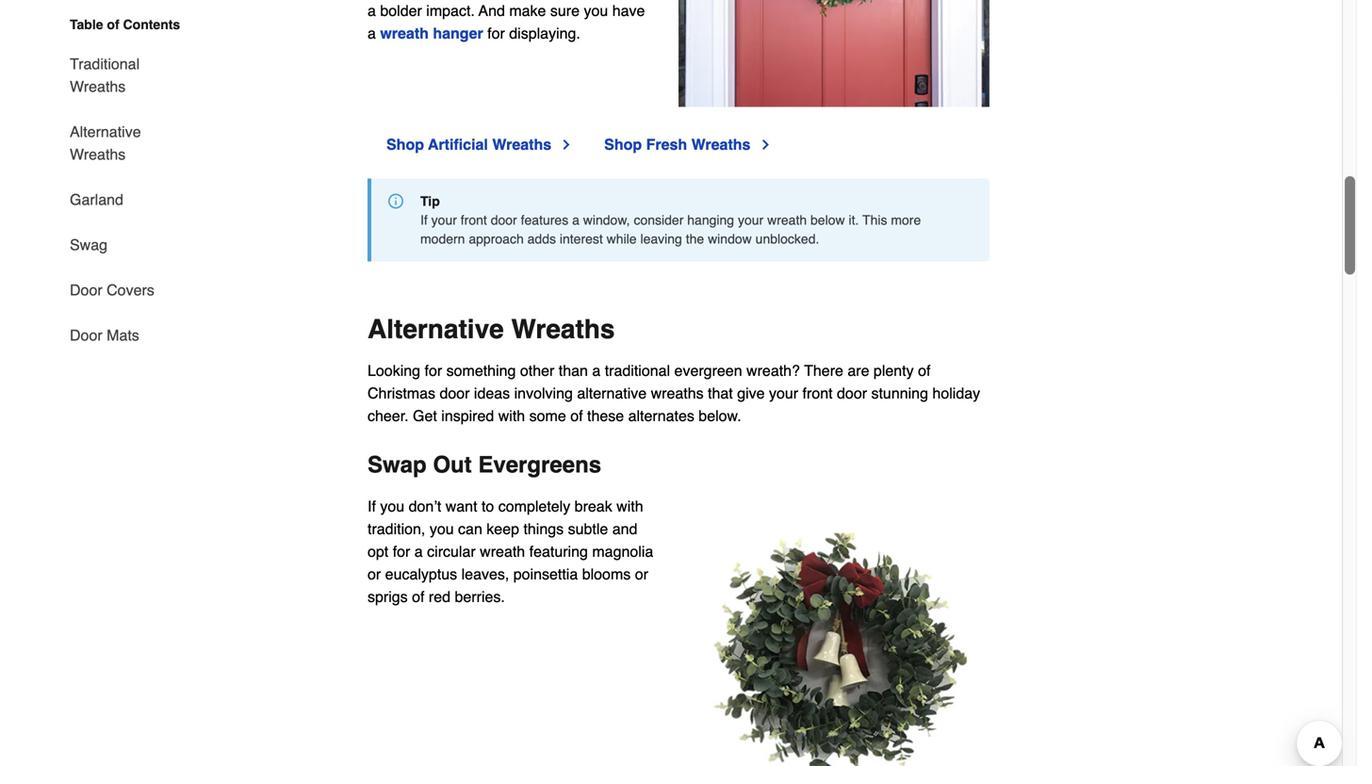 Task type: describe. For each thing, give the bounding box(es) containing it.
traditional
[[605, 362, 670, 379]]

for inside the looking for something other than a traditional evergreen wreath? there are plenty of christmas door ideas involving alternative wreaths that give your front door stunning holiday cheer. get inspired with some of these alternates below.
[[425, 362, 442, 379]]

wreaths inside "alternative wreaths"
[[70, 146, 126, 163]]

alternates
[[628, 407, 695, 425]]

featuring
[[529, 543, 588, 560]]

stunning
[[871, 385, 928, 402]]

wreath inside tip if your front door features a window, consider hanging your wreath below it. this more modern approach adds interest while leaving the window unblocked.
[[767, 213, 807, 228]]

give
[[737, 385, 765, 402]]

traditional wreaths
[[70, 55, 140, 95]]

door for door mats
[[70, 327, 102, 344]]

things
[[524, 520, 564, 538]]

contents
[[123, 17, 180, 32]]

modern
[[420, 231, 465, 247]]

involving
[[514, 385, 573, 402]]

swap
[[368, 452, 427, 478]]

of inside if you don't want to completely break with tradition, you can keep things subtle and opt for a circular wreath featuring magnolia or eucalyptus leaves, poinsettia blooms or sprigs of red berries.
[[412, 588, 425, 606]]

this
[[863, 213, 887, 228]]

door for door covers
[[70, 281, 102, 299]]

shop artificial wreaths link
[[386, 133, 574, 156]]

plenty
[[874, 362, 914, 379]]

2 horizontal spatial door
[[837, 385, 867, 402]]

wreath hanger for displaying.
[[380, 25, 580, 42]]

magnolia
[[592, 543, 653, 560]]

with inside if you don't want to completely break with tradition, you can keep things subtle and opt for a circular wreath featuring magnolia or eucalyptus leaves, poinsettia blooms or sprigs of red berries.
[[617, 498, 643, 515]]

a inside the looking for something other than a traditional evergreen wreath? there are plenty of christmas door ideas involving alternative wreaths that give your front door stunning holiday cheer. get inspired with some of these alternates below.
[[592, 362, 601, 379]]

looking
[[368, 362, 420, 379]]

a eucalyptus leaf wreath with a red velvet bow and three white bells. image
[[679, 495, 990, 766]]

below.
[[699, 407, 741, 425]]

want
[[446, 498, 477, 515]]

an evergreen wreath decorated with red flowers, gold and red ornaments and pinecones on a red door. image
[[679, 0, 990, 107]]

while
[[607, 231, 637, 247]]

tradition,
[[368, 520, 425, 538]]

hanger
[[433, 25, 483, 42]]

mats
[[107, 327, 139, 344]]

that
[[708, 385, 733, 402]]

shop fresh wreaths link
[[604, 133, 773, 156]]

wreaths up than at the top of the page
[[511, 314, 615, 345]]

if inside tip if your front door features a window, consider hanging your wreath below it. this more modern approach adds interest while leaving the window unblocked.
[[420, 213, 428, 228]]

chevron right image for shop artificial wreaths
[[559, 137, 574, 152]]

door mats
[[70, 327, 139, 344]]

a inside tip if your front door features a window, consider hanging your wreath below it. this more modern approach adds interest while leaving the window unblocked.
[[572, 213, 580, 228]]

than
[[559, 362, 588, 379]]

info image
[[388, 194, 403, 209]]

door covers
[[70, 281, 154, 299]]

of right 'some'
[[570, 407, 583, 425]]

keep
[[487, 520, 519, 538]]

garland
[[70, 191, 123, 208]]

traditional wreaths link
[[70, 41, 196, 109]]

window,
[[583, 213, 630, 228]]

eucalyptus
[[385, 566, 457, 583]]

berries.
[[455, 588, 505, 606]]

1 vertical spatial alternative
[[368, 314, 504, 345]]

swag link
[[70, 222, 107, 268]]

of right plenty
[[918, 362, 931, 379]]

covers
[[107, 281, 154, 299]]

evergreens
[[478, 452, 601, 478]]

front inside the looking for something other than a traditional evergreen wreath? there are plenty of christmas door ideas involving alternative wreaths that give your front door stunning holiday cheer. get inspired with some of these alternates below.
[[803, 385, 833, 402]]

shop for shop artificial wreaths
[[386, 136, 424, 153]]

alternative wreaths inside alternative wreaths link
[[70, 123, 141, 163]]

subtle
[[568, 520, 608, 538]]

wreaths right fresh
[[691, 136, 751, 153]]

0 vertical spatial you
[[380, 498, 404, 515]]

out
[[433, 452, 472, 478]]

something
[[446, 362, 516, 379]]

circular
[[427, 543, 476, 560]]

evergreen
[[674, 362, 742, 379]]

0 horizontal spatial wreath
[[380, 25, 429, 42]]

unblocked.
[[756, 231, 819, 247]]

christmas
[[368, 385, 435, 402]]

door inside tip if your front door features a window, consider hanging your wreath below it. this more modern approach adds interest while leaving the window unblocked.
[[491, 213, 517, 228]]

are
[[848, 362, 870, 379]]

features
[[521, 213, 569, 228]]

shop artificial wreaths
[[386, 136, 552, 153]]

door covers link
[[70, 268, 154, 313]]

swag
[[70, 236, 107, 254]]

for inside if you don't want to completely break with tradition, you can keep things subtle and opt for a circular wreath featuring magnolia or eucalyptus leaves, poinsettia blooms or sprigs of red berries.
[[393, 543, 410, 560]]

holiday
[[933, 385, 980, 402]]

door mats link
[[70, 313, 139, 347]]

a inside if you don't want to completely break with tradition, you can keep things subtle and opt for a circular wreath featuring magnolia or eucalyptus leaves, poinsettia blooms or sprigs of red berries.
[[415, 543, 423, 560]]

alternative
[[577, 385, 647, 402]]

ideas
[[474, 385, 510, 402]]

below
[[811, 213, 845, 228]]

some
[[529, 407, 566, 425]]

completely
[[498, 498, 570, 515]]



Task type: vqa. For each thing, say whether or not it's contained in the screenshot.
10
no



Task type: locate. For each thing, give the bounding box(es) containing it.
1 vertical spatial if
[[368, 498, 376, 515]]

1 horizontal spatial alternative wreaths
[[368, 314, 615, 345]]

with
[[498, 407, 525, 425], [617, 498, 643, 515]]

2 vertical spatial for
[[393, 543, 410, 560]]

shop fresh wreaths
[[604, 136, 751, 153]]

0 horizontal spatial door
[[440, 385, 470, 402]]

wreaths down traditional
[[70, 78, 126, 95]]

1 chevron right image from the left
[[559, 137, 574, 152]]

door left mats
[[70, 327, 102, 344]]

alternative down traditional wreaths
[[70, 123, 141, 140]]

red
[[429, 588, 451, 606]]

1 horizontal spatial a
[[572, 213, 580, 228]]

shop left artificial at the left top of the page
[[386, 136, 424, 153]]

if up tradition, at the left bottom
[[368, 498, 376, 515]]

wreaths right artificial at the left top of the page
[[492, 136, 552, 153]]

wreaths up the garland
[[70, 146, 126, 163]]

alternative wreaths up something
[[368, 314, 615, 345]]

to
[[482, 498, 494, 515]]

more
[[891, 213, 921, 228]]

your
[[431, 213, 457, 228], [738, 213, 764, 228], [769, 385, 798, 402]]

poinsettia
[[513, 566, 578, 583]]

with up and
[[617, 498, 643, 515]]

wreath inside if you don't want to completely break with tradition, you can keep things subtle and opt for a circular wreath featuring magnolia or eucalyptus leaves, poinsettia blooms or sprigs of red berries.
[[480, 543, 525, 560]]

2 door from the top
[[70, 327, 102, 344]]

1 horizontal spatial door
[[491, 213, 517, 228]]

of
[[107, 17, 119, 32], [918, 362, 931, 379], [570, 407, 583, 425], [412, 588, 425, 606]]

door up approach
[[491, 213, 517, 228]]

1 vertical spatial wreath
[[767, 213, 807, 228]]

1 horizontal spatial or
[[635, 566, 648, 583]]

displaying.
[[509, 25, 580, 42]]

blooms
[[582, 566, 631, 583]]

table of contents
[[70, 17, 180, 32]]

1 shop from the left
[[386, 136, 424, 153]]

0 vertical spatial for
[[487, 25, 505, 42]]

alternative wreaths link
[[70, 109, 196, 177]]

hanging
[[687, 213, 734, 228]]

your up modern
[[431, 213, 457, 228]]

door up door mats link
[[70, 281, 102, 299]]

1 vertical spatial for
[[425, 362, 442, 379]]

door up inspired at left bottom
[[440, 385, 470, 402]]

shop inside shop artificial wreaths link
[[386, 136, 424, 153]]

2 horizontal spatial for
[[487, 25, 505, 42]]

looking for something other than a traditional evergreen wreath? there are plenty of christmas door ideas involving alternative wreaths that give your front door stunning holiday cheer. get inspired with some of these alternates below.
[[368, 362, 980, 425]]

swap out evergreens
[[368, 452, 601, 478]]

if
[[420, 213, 428, 228], [368, 498, 376, 515]]

traditional
[[70, 55, 140, 73]]

sprigs
[[368, 588, 408, 606]]

2 horizontal spatial a
[[592, 362, 601, 379]]

these
[[587, 407, 624, 425]]

opt
[[368, 543, 389, 560]]

consider
[[634, 213, 684, 228]]

0 vertical spatial if
[[420, 213, 428, 228]]

0 horizontal spatial chevron right image
[[559, 137, 574, 152]]

a up interest
[[572, 213, 580, 228]]

wreaths inside traditional wreaths
[[70, 78, 126, 95]]

wreath
[[380, 25, 429, 42], [767, 213, 807, 228], [480, 543, 525, 560]]

1 horizontal spatial chevron right image
[[758, 137, 773, 152]]

with inside the looking for something other than a traditional evergreen wreath? there are plenty of christmas door ideas involving alternative wreaths that give your front door stunning holiday cheer. get inspired with some of these alternates below.
[[498, 407, 525, 425]]

your up window
[[738, 213, 764, 228]]

1 vertical spatial a
[[592, 362, 601, 379]]

and
[[612, 520, 638, 538]]

alternative wreaths up the garland
[[70, 123, 141, 163]]

you
[[380, 498, 404, 515], [430, 520, 454, 538]]

1 vertical spatial alternative wreaths
[[368, 314, 615, 345]]

interest
[[560, 231, 603, 247]]

chevron right image inside shop artificial wreaths link
[[559, 137, 574, 152]]

front
[[461, 213, 487, 228], [803, 385, 833, 402]]

0 vertical spatial front
[[461, 213, 487, 228]]

front inside tip if your front door features a window, consider hanging your wreath below it. this more modern approach adds interest while leaving the window unblocked.
[[461, 213, 487, 228]]

0 vertical spatial alternative wreaths
[[70, 123, 141, 163]]

chevron right image for shop fresh wreaths
[[758, 137, 773, 152]]

for up christmas
[[425, 362, 442, 379]]

1 horizontal spatial for
[[425, 362, 442, 379]]

2 vertical spatial a
[[415, 543, 423, 560]]

door
[[70, 281, 102, 299], [70, 327, 102, 344]]

or down opt
[[368, 566, 381, 583]]

of right table
[[107, 17, 119, 32]]

get
[[413, 407, 437, 425]]

can
[[458, 520, 482, 538]]

a right than at the top of the page
[[592, 362, 601, 379]]

1 vertical spatial with
[[617, 498, 643, 515]]

for down tradition, at the left bottom
[[393, 543, 410, 560]]

wreath?
[[747, 362, 800, 379]]

cheer.
[[368, 407, 409, 425]]

front down there
[[803, 385, 833, 402]]

break
[[575, 498, 612, 515]]

1 vertical spatial front
[[803, 385, 833, 402]]

1 horizontal spatial shop
[[604, 136, 642, 153]]

1 horizontal spatial with
[[617, 498, 643, 515]]

for right hanger
[[487, 25, 505, 42]]

chevron right image inside shop fresh wreaths link
[[758, 137, 773, 152]]

1 door from the top
[[70, 281, 102, 299]]

2 horizontal spatial your
[[769, 385, 798, 402]]

if down tip
[[420, 213, 428, 228]]

chevron right image
[[559, 137, 574, 152], [758, 137, 773, 152]]

approach
[[469, 231, 524, 247]]

0 horizontal spatial if
[[368, 498, 376, 515]]

you up "circular"
[[430, 520, 454, 538]]

leaving
[[640, 231, 682, 247]]

1 horizontal spatial you
[[430, 520, 454, 538]]

0 horizontal spatial with
[[498, 407, 525, 425]]

other
[[520, 362, 555, 379]]

0 horizontal spatial a
[[415, 543, 423, 560]]

wreath down "keep"
[[480, 543, 525, 560]]

window
[[708, 231, 752, 247]]

0 horizontal spatial your
[[431, 213, 457, 228]]

for
[[487, 25, 505, 42], [425, 362, 442, 379], [393, 543, 410, 560]]

shop inside shop fresh wreaths link
[[604, 136, 642, 153]]

if inside if you don't want to completely break with tradition, you can keep things subtle and opt for a circular wreath featuring magnolia or eucalyptus leaves, poinsettia blooms or sprigs of red berries.
[[368, 498, 376, 515]]

0 horizontal spatial or
[[368, 566, 381, 583]]

2 horizontal spatial wreath
[[767, 213, 807, 228]]

if you don't want to completely break with tradition, you can keep things subtle and opt for a circular wreath featuring magnolia or eucalyptus leaves, poinsettia blooms or sprigs of red berries.
[[368, 498, 653, 606]]

leaves,
[[461, 566, 509, 583]]

2 chevron right image from the left
[[758, 137, 773, 152]]

don't
[[409, 498, 441, 515]]

shop for shop fresh wreaths
[[604, 136, 642, 153]]

1 horizontal spatial wreath
[[480, 543, 525, 560]]

wreath left hanger
[[380, 25, 429, 42]]

1 vertical spatial door
[[70, 327, 102, 344]]

0 horizontal spatial front
[[461, 213, 487, 228]]

0 horizontal spatial alternative wreaths
[[70, 123, 141, 163]]

garland link
[[70, 177, 123, 222]]

tip if your front door features a window, consider hanging your wreath below it. this more modern approach adds interest while leaving the window unblocked.
[[420, 194, 921, 247]]

wreath up unblocked.
[[767, 213, 807, 228]]

1 horizontal spatial alternative
[[368, 314, 504, 345]]

the
[[686, 231, 704, 247]]

0 vertical spatial a
[[572, 213, 580, 228]]

wreaths
[[651, 385, 704, 402]]

inspired
[[441, 407, 494, 425]]

alternative inside table of contents element
[[70, 123, 141, 140]]

1 vertical spatial you
[[430, 520, 454, 538]]

of left red
[[412, 588, 425, 606]]

artificial
[[428, 136, 488, 153]]

table
[[70, 17, 103, 32]]

2 shop from the left
[[604, 136, 642, 153]]

0 vertical spatial door
[[70, 281, 102, 299]]

adds
[[527, 231, 556, 247]]

1 or from the left
[[368, 566, 381, 583]]

you up tradition, at the left bottom
[[380, 498, 404, 515]]

chevron right image right shop fresh wreaths
[[758, 137, 773, 152]]

alternative up looking
[[368, 314, 504, 345]]

0 vertical spatial alternative
[[70, 123, 141, 140]]

tip
[[420, 194, 440, 209]]

chevron right image up features
[[559, 137, 574, 152]]

or
[[368, 566, 381, 583], [635, 566, 648, 583]]

table of contents element
[[55, 15, 196, 347]]

2 or from the left
[[635, 566, 648, 583]]

0 horizontal spatial shop
[[386, 136, 424, 153]]

your down wreath?
[[769, 385, 798, 402]]

shop left fresh
[[604, 136, 642, 153]]

fresh
[[646, 136, 687, 153]]

0 horizontal spatial alternative
[[70, 123, 141, 140]]

alternative wreaths
[[70, 123, 141, 163], [368, 314, 615, 345]]

0 horizontal spatial you
[[380, 498, 404, 515]]

with down ideas
[[498, 407, 525, 425]]

1 horizontal spatial if
[[420, 213, 428, 228]]

or down magnolia
[[635, 566, 648, 583]]

your inside the looking for something other than a traditional evergreen wreath? there are plenty of christmas door ideas involving alternative wreaths that give your front door stunning holiday cheer. get inspired with some of these alternates below.
[[769, 385, 798, 402]]

2 vertical spatial wreath
[[480, 543, 525, 560]]

0 vertical spatial wreath
[[380, 25, 429, 42]]

0 vertical spatial with
[[498, 407, 525, 425]]

alternative
[[70, 123, 141, 140], [368, 314, 504, 345]]

wreath hanger link
[[380, 25, 483, 42]]

1 horizontal spatial front
[[803, 385, 833, 402]]

a up the "eucalyptus"
[[415, 543, 423, 560]]

1 horizontal spatial your
[[738, 213, 764, 228]]

door down are
[[837, 385, 867, 402]]

door
[[491, 213, 517, 228], [440, 385, 470, 402], [837, 385, 867, 402]]

there
[[804, 362, 844, 379]]

front up approach
[[461, 213, 487, 228]]

it.
[[849, 213, 859, 228]]

a
[[572, 213, 580, 228], [592, 362, 601, 379], [415, 543, 423, 560]]

0 horizontal spatial for
[[393, 543, 410, 560]]



